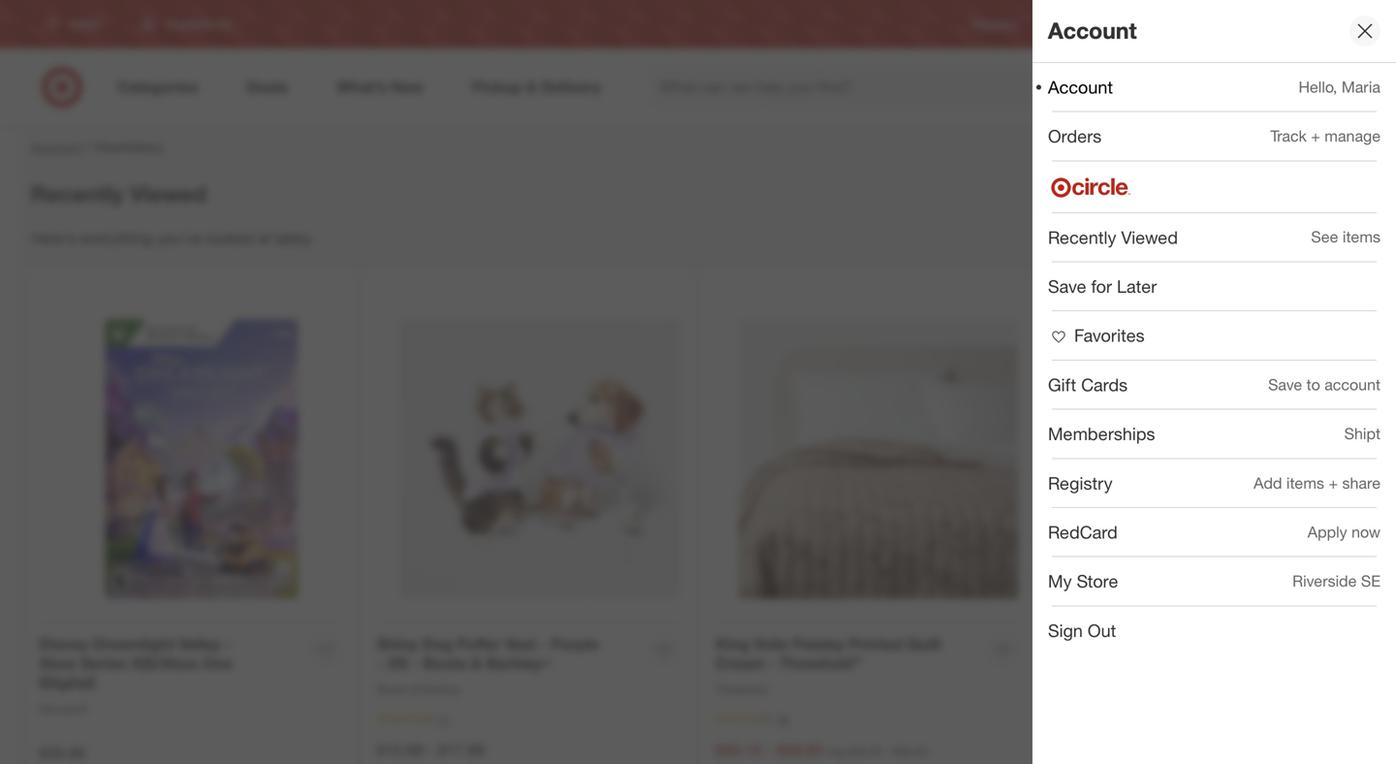 Task type: locate. For each thing, give the bounding box(es) containing it.
$58.65
[[777, 741, 823, 760]]

recently viewed up everything
[[31, 180, 206, 208]]

0 vertical spatial +
[[1311, 127, 1321, 146]]

0 horizontal spatial viewed
[[130, 180, 206, 208]]

paisley
[[793, 635, 845, 654]]

hello,
[[1299, 78, 1338, 96]]

orders
[[1048, 126, 1102, 147]]

here's everything you've looked at lately.
[[31, 229, 314, 248]]

1 vertical spatial boots
[[377, 682, 408, 697]]

bose quietcomfort 45 wireless bluetooth noise-cancelling headphones image
[[1077, 320, 1358, 600]]

registry left "weekly"
[[973, 17, 1016, 31]]

1 vertical spatial registry
[[1048, 473, 1113, 493]]

valley
[[179, 635, 221, 654]]

1 horizontal spatial save
[[1269, 375, 1303, 394]]

0 horizontal spatial boots
[[377, 682, 408, 697]]

track + manage
[[1271, 127, 1381, 146]]

1 horizontal spatial items
[[1343, 228, 1381, 247]]

0 vertical spatial boots
[[423, 654, 467, 673]]

1 horizontal spatial viewed
[[1122, 227, 1178, 248]]

here's
[[31, 229, 76, 248]]

voile paisley printed quilt cream - threshold™ image
[[739, 320, 1018, 599]]

- left the xs
[[377, 654, 384, 673]]

one
[[203, 654, 233, 673]]

boots
[[423, 654, 467, 673], [377, 682, 408, 697]]

headphones
[[1137, 675, 1229, 693]]

boots down dog
[[423, 654, 467, 673]]

cards
[[1082, 374, 1128, 395]]

$50.15 - $58.65 reg $59.00 - $69.00
[[716, 741, 928, 760]]

0 vertical spatial viewed
[[130, 180, 206, 208]]

What can we help you find? suggestions appear below search field
[[649, 66, 1131, 109]]

boots & barkley
[[377, 682, 461, 697]]

king
[[716, 635, 750, 654]]

0 vertical spatial redcard
[[1133, 17, 1179, 31]]

1 horizontal spatial boots
[[423, 654, 467, 673]]

see
[[1312, 228, 1339, 247]]

account
[[1048, 17, 1137, 44], [1048, 77, 1113, 97], [31, 139, 82, 156]]

& left barkley
[[411, 682, 419, 697]]

view favorites element
[[1048, 325, 1145, 346]]

recently down / at top
[[31, 180, 124, 208]]

shipt
[[1345, 424, 1381, 443]]

reg
[[827, 744, 844, 759]]

boots down the xs
[[377, 682, 408, 697]]

bluetooth
[[1121, 655, 1193, 674]]

recently viewed up save for later
[[1048, 227, 1178, 248]]

king voile paisley printed quilt cream - threshold™ link
[[716, 635, 942, 673]]

account link
[[31, 139, 82, 156]]

favorites
[[1075, 325, 1145, 346]]

registry inside account dialog
[[1048, 473, 1113, 493]]

for
[[1092, 276, 1112, 297]]

account up orders
[[1048, 77, 1113, 97]]

1 vertical spatial viewed
[[1122, 227, 1178, 248]]

share
[[1343, 474, 1381, 492]]

- up the one
[[225, 635, 232, 654]]

boots & barkley link
[[377, 682, 461, 697]]

registry down memberships on the bottom of page
[[1048, 473, 1113, 493]]

microsoft
[[39, 702, 88, 716]]

account up account hello, maria element
[[1048, 17, 1137, 44]]

0 horizontal spatial save
[[1048, 276, 1087, 297]]

0 vertical spatial save
[[1048, 276, 1087, 297]]

save for later
[[1048, 276, 1157, 297]]

- right $59.00
[[885, 744, 890, 759]]

items right add
[[1287, 474, 1325, 492]]

0 horizontal spatial redcard
[[1048, 522, 1118, 543]]

find stores
[[1306, 17, 1365, 31]]

&
[[471, 654, 482, 673], [411, 682, 419, 697]]

disney dreamlight valley - xbox series x|s/xbox one (digital) link
[[39, 635, 233, 693]]

1 horizontal spatial recently viewed
[[1048, 227, 1178, 248]]

0 horizontal spatial registry
[[973, 17, 1016, 31]]

viewed up here's everything you've looked at lately.
[[130, 180, 206, 208]]

1 horizontal spatial recently
[[1048, 227, 1117, 248]]

king voile paisley printed quilt cream - threshold™
[[716, 635, 942, 673]]

$59.00
[[847, 744, 882, 759]]

- inside bose quietcomfort 45 wireless bluetooth noise- cancelling headphones - black
[[1234, 675, 1240, 693]]

0 vertical spatial &
[[471, 654, 482, 673]]

sign
[[1048, 620, 1083, 641]]

0 vertical spatial recently
[[31, 180, 124, 208]]

account hello, maria element
[[1048, 77, 1113, 97]]

barkley™
[[486, 654, 551, 673]]

threshold
[[716, 682, 767, 697]]

1 vertical spatial items
[[1287, 474, 1325, 492]]

1 vertical spatial account
[[1048, 77, 1113, 97]]

1 horizontal spatial registry
[[1048, 473, 1113, 493]]

vest
[[505, 635, 536, 654]]

save
[[1048, 276, 1087, 297], [1269, 375, 1303, 394]]

save left for
[[1048, 276, 1087, 297]]

redcard right the "ad"
[[1133, 17, 1179, 31]]

looked
[[207, 229, 254, 248]]

add
[[1254, 474, 1283, 492]]

0 vertical spatial items
[[1343, 228, 1381, 247]]

1 horizontal spatial redcard
[[1133, 17, 1179, 31]]

0 horizontal spatial items
[[1287, 474, 1325, 492]]

bose quietcomfort 45 wireless bluetooth noise- cancelling headphones - black
[[1054, 636, 1246, 713]]

save left to
[[1269, 375, 1303, 394]]

lately.
[[275, 229, 314, 248]]

+ left share
[[1329, 474, 1338, 492]]

purple
[[551, 635, 599, 654]]

recently viewed
[[31, 180, 206, 208], [1048, 227, 1178, 248]]

/
[[85, 139, 90, 156]]

1 vertical spatial recently
[[1048, 227, 1117, 248]]

0 horizontal spatial +
[[1311, 127, 1321, 146]]

1 vertical spatial recently viewed
[[1048, 227, 1178, 248]]

threshold™
[[780, 654, 863, 673]]

hello, maria
[[1299, 78, 1381, 96]]

- right $15.99
[[428, 741, 434, 760]]

my
[[1048, 571, 1072, 592]]

weekly
[[1047, 17, 1084, 31]]

viewed up later
[[1122, 227, 1178, 248]]

items right see
[[1343, 228, 1381, 247]]

find stores link
[[1306, 16, 1365, 33]]

1 vertical spatial &
[[411, 682, 419, 697]]

redcard up my store
[[1048, 522, 1118, 543]]

x|s/xbox
[[131, 654, 198, 673]]

1 vertical spatial save
[[1269, 375, 1303, 394]]

- down voile
[[769, 654, 776, 673]]

& down puffer
[[471, 654, 482, 673]]

cancelling
[[1054, 675, 1132, 693]]

registry
[[973, 17, 1016, 31], [1048, 473, 1113, 493]]

+ right 'track'
[[1311, 127, 1321, 146]]

1 vertical spatial redcard
[[1048, 522, 1118, 543]]

0 horizontal spatial recently viewed
[[31, 180, 206, 208]]

recently up for
[[1048, 227, 1117, 248]]

at
[[258, 229, 271, 248]]

45
[[1202, 636, 1219, 655]]

0 vertical spatial registry
[[973, 17, 1016, 31]]

1 vertical spatial +
[[1329, 474, 1338, 492]]

1 horizontal spatial &
[[471, 654, 482, 673]]

weekly ad
[[1047, 17, 1102, 31]]

- down noise-
[[1234, 675, 1240, 693]]

xs
[[388, 654, 408, 673]]

account left / at top
[[31, 139, 82, 156]]

-
[[225, 635, 232, 654], [541, 635, 547, 654], [377, 654, 384, 673], [413, 654, 419, 673], [769, 654, 776, 673], [1234, 675, 1240, 693], [428, 741, 434, 760], [766, 741, 773, 760], [885, 744, 890, 759]]

printed
[[849, 635, 903, 654]]

find
[[1306, 17, 1329, 31]]

- inside king voile paisley printed quilt cream - threshold™
[[769, 654, 776, 673]]

items for recently viewed
[[1343, 228, 1381, 247]]



Task type: describe. For each thing, give the bounding box(es) containing it.
manage
[[1325, 127, 1381, 146]]

you've
[[157, 229, 202, 248]]

add items + share
[[1254, 474, 1381, 492]]

registry link
[[973, 16, 1016, 33]]

dreamlight
[[93, 635, 174, 654]]

7
[[1344, 68, 1350, 80]]

out
[[1088, 620, 1117, 641]]

boots inside shiny dog puffer vest - purple - xs - boots & barkley™
[[423, 654, 467, 673]]

$15.99
[[377, 741, 424, 760]]

save to account
[[1269, 375, 1381, 394]]

cream
[[716, 654, 765, 673]]

- inside $50.15 - $58.65 reg $59.00 - $69.00
[[885, 744, 890, 759]]

18
[[776, 712, 789, 727]]

1 horizontal spatial +
[[1329, 474, 1338, 492]]

$39.99
[[39, 744, 85, 763]]

shiny dog puffer vest - purple - xs - boots & barkley™ link
[[377, 635, 599, 673]]

recently viewed inside account dialog
[[1048, 227, 1178, 248]]

save for save for later
[[1048, 276, 1087, 297]]

to
[[1307, 375, 1321, 394]]

0 vertical spatial recently viewed
[[31, 180, 206, 208]]

- inside disney dreamlight valley - xbox series x|s/xbox one (digital)
[[225, 635, 232, 654]]

my store
[[1048, 571, 1119, 592]]

& inside shiny dog puffer vest - purple - xs - boots & barkley™
[[471, 654, 482, 673]]

- right the vest
[[541, 635, 547, 654]]

$69.00
[[893, 744, 928, 759]]

gift cards
[[1048, 374, 1128, 395]]

noise-
[[1197, 655, 1246, 674]]

voile
[[754, 635, 789, 654]]

11 link
[[377, 711, 450, 728]]

quilt
[[907, 635, 942, 654]]

account
[[1325, 375, 1381, 394]]

puffer
[[457, 635, 501, 654]]

7 link
[[1315, 66, 1358, 109]]

stores
[[1332, 17, 1365, 31]]

later
[[1117, 276, 1157, 297]]

disney dreamlight valley - xbox series x|s/xbox one (digital) image
[[62, 320, 341, 599]]

black
[[1054, 694, 1095, 713]]

weekly ad link
[[1047, 16, 1102, 33]]

apply now
[[1308, 523, 1381, 542]]

account dialog
[[1033, 0, 1397, 764]]

shiny
[[377, 635, 418, 654]]

xbox
[[39, 654, 76, 673]]

ad
[[1087, 17, 1102, 31]]

$17.99
[[438, 741, 485, 760]]

favorites link
[[1033, 311, 1397, 360]]

redcard link
[[1133, 16, 1179, 33]]

disney dreamlight valley - xbox series x|s/xbox one (digital)
[[39, 635, 233, 693]]

series
[[81, 654, 127, 673]]

- right the xs
[[413, 654, 419, 673]]

items for registry
[[1287, 474, 1325, 492]]

wireless
[[1054, 655, 1117, 674]]

sign out
[[1048, 620, 1117, 641]]

se
[[1361, 572, 1381, 591]]

memberships
[[1048, 423, 1156, 444]]

everything
[[80, 229, 153, 248]]

see items
[[1312, 228, 1381, 247]]

maria
[[1342, 78, 1381, 96]]

shiny dog puffer vest - purple - xs - boots & barkley™
[[377, 635, 599, 673]]

$50.15
[[716, 741, 762, 760]]

2 vertical spatial account
[[31, 139, 82, 156]]

0 vertical spatial account
[[1048, 17, 1137, 44]]

18 link
[[716, 711, 789, 728]]

0 horizontal spatial recently
[[31, 180, 124, 208]]

0 horizontal spatial &
[[411, 682, 419, 697]]

quietcomfort
[[1096, 636, 1197, 655]]

riverside
[[1293, 572, 1357, 591]]

$15.99 - $17.99
[[377, 741, 485, 760]]

threshold link
[[716, 682, 767, 697]]

riverside se
[[1293, 572, 1381, 591]]

save for save to account
[[1269, 375, 1303, 394]]

(digital)
[[39, 674, 96, 693]]

gift
[[1048, 374, 1077, 395]]

barkley
[[422, 682, 461, 697]]

shiny dog puffer vest - purple - boots & barkley™ image
[[401, 320, 680, 599]]

apply
[[1308, 523, 1348, 542]]

bose quietcomfort 45 wireless bluetooth noise- cancelling headphones - black link
[[1054, 636, 1246, 713]]

account / viewhistory
[[31, 139, 164, 156]]

sign out link
[[1033, 607, 1397, 655]]

save for later link
[[1033, 262, 1397, 311]]

recently inside account dialog
[[1048, 227, 1117, 248]]

- right $50.15
[[766, 741, 773, 760]]

track
[[1271, 127, 1307, 146]]

now
[[1352, 523, 1381, 542]]

microsoft link
[[39, 702, 88, 716]]

viewed inside account dialog
[[1122, 227, 1178, 248]]

11
[[437, 712, 450, 727]]

redcard inside account dialog
[[1048, 522, 1118, 543]]

dog
[[422, 635, 452, 654]]

disney
[[39, 635, 89, 654]]



Task type: vqa. For each thing, say whether or not it's contained in the screenshot.


